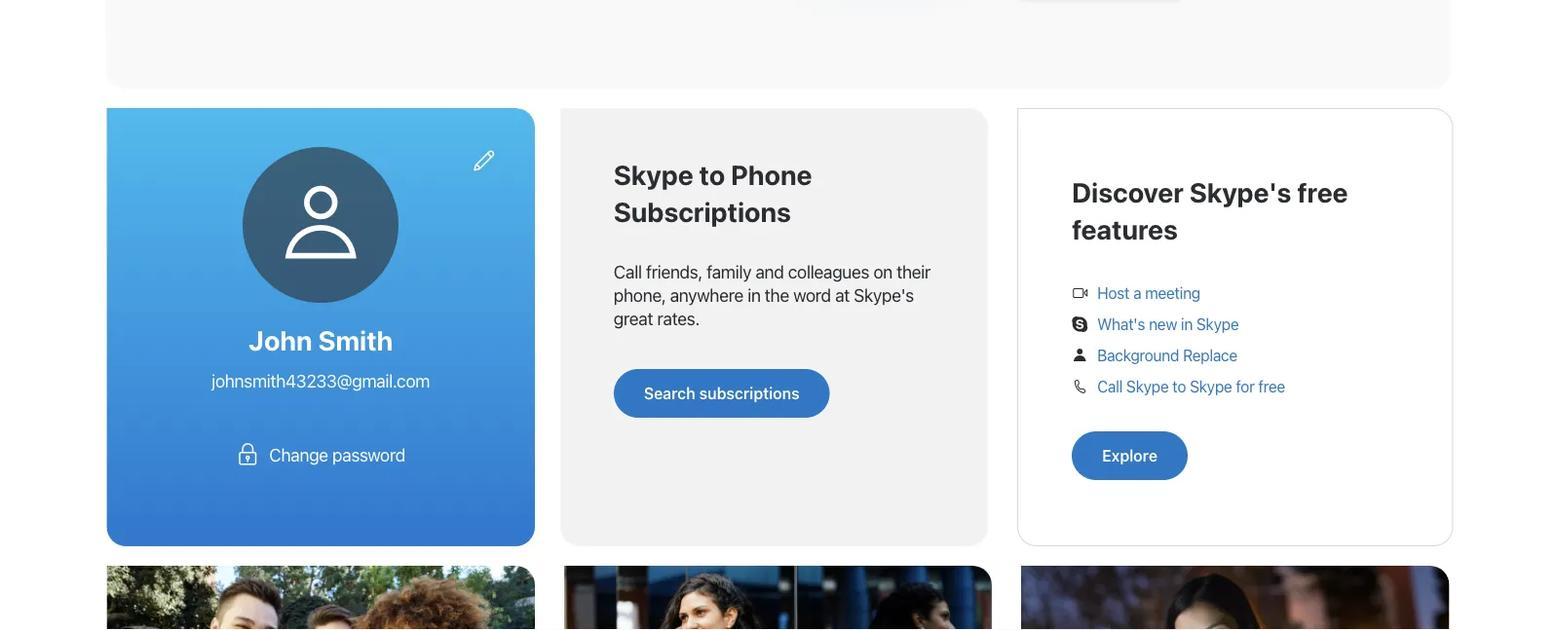 Task type: locate. For each thing, give the bounding box(es) containing it.
change password link
[[269, 444, 405, 465]]

skype up the replace
[[1196, 315, 1239, 333]]

0 vertical spatial call
[[614, 261, 642, 282]]

1 vertical spatial skype's
[[854, 285, 914, 306]]

1 vertical spatial to
[[1172, 377, 1186, 396]]

in right "new"
[[1181, 315, 1193, 333]]

search subscriptions button
[[614, 369, 830, 418]]

 
[[276, 149, 496, 270]]

explore
[[1102, 447, 1157, 465]]


[[236, 443, 260, 467]]

word
[[793, 285, 831, 306]]

in inside the call friends, family and colleagues on their phone, anywhere in the word at skype's great rates.
[[747, 285, 761, 306]]

call inside the call friends, family and colleagues on their phone, anywhere in the word at skype's great rates.
[[614, 261, 642, 282]]

discover
[[1072, 177, 1184, 209]]

to up the subscriptions in the top of the page
[[699, 159, 725, 191]]

to down the background replace "link"
[[1172, 377, 1186, 396]]

call
[[614, 261, 642, 282], [1097, 377, 1123, 396]]

call right the 
[[1097, 377, 1123, 396]]

0 vertical spatial in
[[747, 285, 761, 306]]

0 horizontal spatial in
[[747, 285, 761, 306]]

0 horizontal spatial skype's
[[854, 285, 914, 306]]

1 horizontal spatial free
[[1297, 177, 1348, 209]]

to inside skype to phone subscriptions
[[699, 159, 725, 191]]

family
[[707, 261, 751, 282]]


[[472, 149, 496, 173]]

change
[[269, 444, 328, 465]]

1 vertical spatial call
[[1097, 377, 1123, 396]]

 call skype to skype for free
[[1072, 377, 1285, 396]]

call friends, family and colleagues on their phone, anywhere in the word at skype's great rates.
[[614, 261, 931, 329]]

to
[[699, 159, 725, 191], [1172, 377, 1186, 396]]

0 vertical spatial skype's
[[1189, 177, 1291, 209]]

phone
[[731, 159, 812, 191]]

their
[[897, 261, 931, 282]]

1 horizontal spatial call
[[1097, 377, 1123, 396]]

call up phone,
[[614, 261, 642, 282]]

rates.
[[657, 308, 699, 329]]

0 vertical spatial to
[[699, 159, 725, 191]]

in
[[747, 285, 761, 306], [1181, 315, 1193, 333]]

search subscriptions
[[644, 384, 800, 403]]

skype's inside "discover skype's free features"
[[1189, 177, 1291, 209]]

at
[[835, 285, 850, 306]]

skype up the subscriptions in the top of the page
[[614, 159, 693, 191]]

for
[[1236, 377, 1254, 396]]

0 horizontal spatial to
[[699, 159, 725, 191]]

skype
[[614, 159, 693, 191], [1196, 315, 1239, 333], [1126, 377, 1169, 396], [1190, 377, 1232, 396]]

explore button
[[1072, 432, 1188, 480]]

1 horizontal spatial skype's
[[1189, 177, 1291, 209]]

 host a meeting
[[1072, 284, 1200, 302]]


[[1072, 379, 1088, 395]]

on
[[873, 261, 892, 282]]

0 vertical spatial free
[[1297, 177, 1348, 209]]

 change password
[[236, 443, 405, 467]]

new
[[1149, 315, 1177, 333]]

free
[[1297, 177, 1348, 209], [1258, 377, 1285, 396]]

call inside discover skype's free features region
[[1097, 377, 1123, 396]]

in left the
[[747, 285, 761, 306]]

call skype to skype for free link
[[1097, 377, 1285, 396]]

1 vertical spatial free
[[1258, 377, 1285, 396]]


[[1072, 286, 1088, 301]]

1 horizontal spatial in
[[1181, 315, 1193, 333]]

1 horizontal spatial to
[[1172, 377, 1186, 396]]

1 vertical spatial in
[[1181, 315, 1193, 333]]

0 horizontal spatial call
[[614, 261, 642, 282]]

skype's
[[1189, 177, 1291, 209], [854, 285, 914, 306]]



Task type: vqa. For each thing, say whether or not it's contained in the screenshot.


Task type: describe. For each thing, give the bounding box(es) containing it.
discover skype's free features
[[1072, 177, 1348, 246]]

password
[[332, 444, 405, 465]]


[[1072, 317, 1088, 332]]

meeting
[[1145, 284, 1200, 302]]

phone,
[[614, 285, 666, 306]]

host
[[1097, 284, 1129, 302]]

0 horizontal spatial free
[[1258, 377, 1285, 396]]

john smith
[[248, 325, 393, 357]]

skype down the ' background replace'
[[1126, 377, 1169, 396]]

john
[[248, 325, 312, 357]]

features
[[1072, 214, 1178, 246]]

free inside "discover skype's free features"
[[1297, 177, 1348, 209]]

anywhere
[[670, 285, 743, 306]]

host a meeting link
[[1097, 284, 1200, 302]]

skype down the replace
[[1190, 377, 1232, 396]]

great
[[614, 308, 653, 329]]

what's
[[1097, 315, 1145, 333]]

replace
[[1183, 346, 1237, 365]]

discover skype's free features region
[[1057, 148, 1413, 507]]

to inside discover skype's free features region
[[1172, 377, 1186, 396]]


[[1072, 348, 1088, 364]]

colleagues
[[788, 261, 869, 282]]

skype inside skype to phone subscriptions
[[614, 159, 693, 191]]

skype's inside the call friends, family and colleagues on their phone, anywhere in the word at skype's great rates.
[[854, 285, 914, 306]]

background
[[1097, 346, 1179, 365]]

and
[[755, 261, 784, 282]]

great video calling with skype image
[[711, 0, 1392, 29]]

 what's new in skype
[[1072, 315, 1239, 333]]

search
[[644, 384, 695, 403]]

friends,
[[646, 261, 702, 282]]

 link
[[463, 139, 506, 182]]

in inside discover skype's free features region
[[1181, 315, 1193, 333]]


[[276, 180, 366, 270]]

skype to phone subscriptions
[[614, 159, 812, 228]]

smith
[[318, 325, 393, 357]]

subscriptions
[[614, 196, 791, 228]]

the
[[765, 285, 789, 306]]

johnsmith43233@gmail.com
[[212, 370, 430, 391]]

subscriptions
[[699, 384, 800, 403]]

what's new in skype link
[[1097, 315, 1239, 333]]

background replace link
[[1097, 346, 1237, 365]]

a
[[1133, 284, 1141, 302]]

 background replace
[[1072, 346, 1237, 365]]



